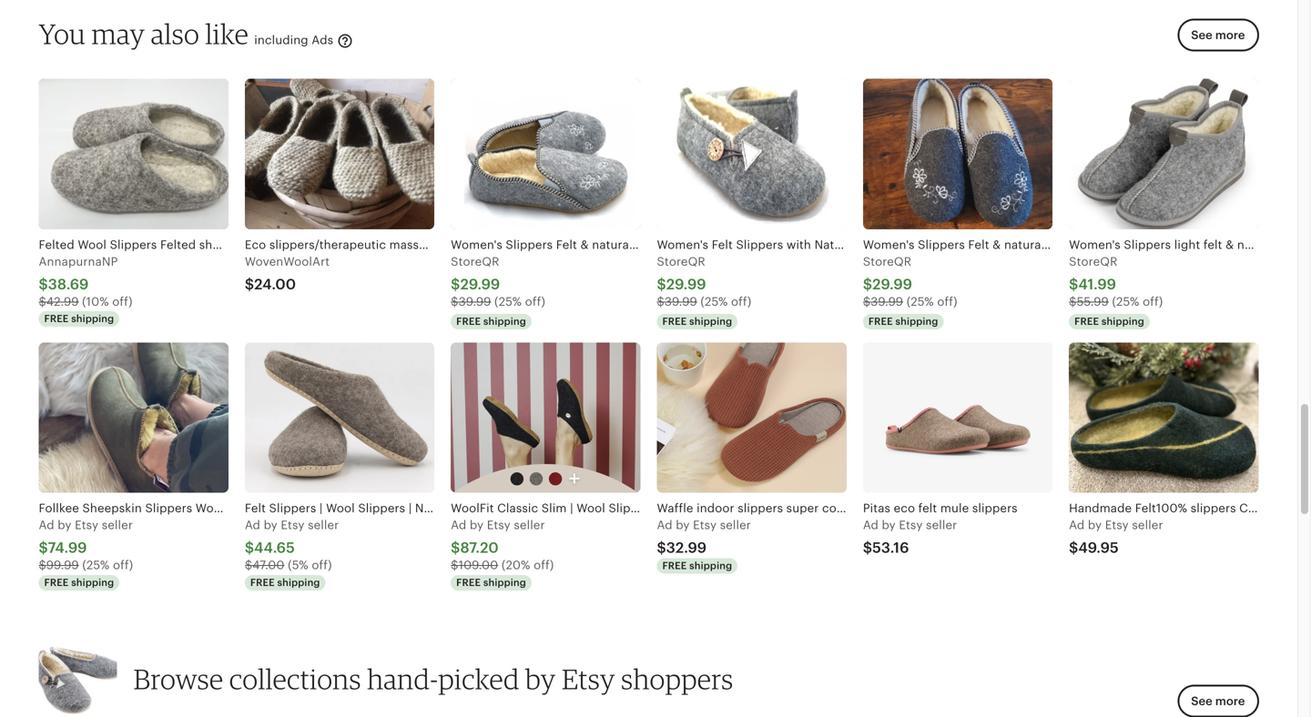 Task type: locate. For each thing, give the bounding box(es) containing it.
0 horizontal spatial 29.99
[[460, 276, 500, 293]]

5 a from the left
[[863, 519, 871, 532]]

y inside a d b y etsy seller $ 87.20 $ 109.00 (20% off) free shipping
[[477, 519, 484, 532]]

6 a from the left
[[1069, 519, 1078, 532]]

d inside a d b y etsy seller $ 32.99 free shipping
[[665, 519, 673, 532]]

etsy right by at the left bottom of page
[[562, 662, 615, 696]]

etsy up 74.99
[[75, 519, 99, 532]]

d inside a d b y etsy seller $ 87.20 $ 109.00 (20% off) free shipping
[[459, 519, 467, 532]]

5 y from the left
[[890, 519, 896, 532]]

6 y from the left
[[1096, 519, 1102, 532]]

women's slippers felt & natural sheeps wool embroidered flowers image
[[451, 79, 641, 230], [863, 79, 1053, 230]]

b for 49.95
[[1088, 519, 1096, 532]]

39.99
[[459, 295, 491, 309], [665, 295, 697, 309], [871, 295, 904, 309]]

storeqr $ 29.99 $ 39.99 (25% off) free shipping for first women's slippers felt & natural sheeps wool embroidered flowers image
[[451, 255, 546, 328]]

2 39.99 from the left
[[665, 295, 697, 309]]

etsy up 87.20
[[487, 519, 511, 532]]

a inside 'a d b y etsy seller $ 49.95'
[[1069, 519, 1078, 532]]

b inside pitas eco felt mule slippers a d b y etsy seller $ 53.16
[[882, 519, 890, 532]]

shipping inside annapurnanp $ 38.69 $ 42.99 (10% off) free shipping
[[71, 314, 114, 325]]

etsy down the eco
[[899, 519, 923, 532]]

free
[[44, 314, 69, 325], [456, 316, 481, 328], [663, 316, 687, 328], [869, 316, 893, 328], [1075, 316, 1099, 328], [663, 561, 687, 572], [44, 577, 69, 589], [250, 577, 275, 589], [456, 577, 481, 589]]

more
[[1216, 28, 1246, 42], [1216, 695, 1246, 709]]

2 storeqr from the left
[[657, 255, 706, 269]]

b up 44.65
[[264, 519, 271, 532]]

y inside pitas eco felt mule slippers a d b y etsy seller $ 53.16
[[890, 519, 896, 532]]

109.00
[[459, 559, 498, 573]]

b down pitas
[[882, 519, 890, 532]]

47.00
[[252, 559, 285, 573]]

storeqr
[[451, 255, 500, 269], [657, 255, 706, 269], [863, 255, 912, 269], [1069, 255, 1118, 269]]

3 b from the left
[[470, 519, 478, 532]]

1 vertical spatial more
[[1216, 695, 1246, 709]]

seller
[[102, 519, 133, 532], [308, 519, 339, 532], [514, 519, 545, 532], [720, 519, 751, 532], [926, 519, 958, 532], [1132, 519, 1164, 532]]

24.00
[[254, 276, 296, 293]]

1 vertical spatial felt
[[919, 502, 937, 516]]

a inside a d b y etsy seller $ 87.20 $ 109.00 (20% off) free shipping
[[451, 519, 459, 532]]

1 women's slippers felt & natural sheeps wool embroidered flowers image from the left
[[451, 79, 641, 230]]

y inside a d b y etsy seller $ 44.65 $ 47.00 (5% off) free shipping
[[271, 519, 278, 532]]

49.95
[[1079, 540, 1119, 557]]

1 29.99 from the left
[[460, 276, 500, 293]]

etsy up the 32.99
[[693, 519, 717, 532]]

0 horizontal spatial felt
[[919, 502, 937, 516]]

b for 44.65
[[264, 519, 271, 532]]

light
[[1175, 238, 1201, 252]]

1 y from the left
[[65, 519, 72, 532]]

etsy inside a d b y etsy seller $ 32.99 free shipping
[[693, 519, 717, 532]]

1 horizontal spatial felt
[[1204, 238, 1223, 252]]

4 y from the left
[[683, 519, 690, 532]]

(25%
[[495, 295, 522, 309], [701, 295, 728, 309], [907, 295, 934, 309], [1112, 295, 1140, 309], [82, 559, 110, 573]]

2 women's slippers felt & natural sheeps wool embroidered flowers image from the left
[[863, 79, 1053, 230]]

0 vertical spatial more
[[1216, 28, 1246, 42]]

a d b y etsy seller $ 44.65 $ 47.00 (5% off) free shipping
[[245, 519, 339, 589]]

seller for 74.99
[[102, 519, 133, 532]]

sheep
[[1281, 238, 1312, 252]]

etsy for 32.99
[[693, 519, 717, 532]]

y up 44.65
[[271, 519, 278, 532]]

2 more from the top
[[1216, 695, 1246, 709]]

off)
[[112, 295, 133, 309], [525, 295, 546, 309], [731, 295, 752, 309], [938, 295, 958, 309], [1143, 295, 1163, 309], [113, 559, 133, 573], [312, 559, 332, 573], [534, 559, 554, 573]]

see more link
[[1172, 19, 1259, 63], [1178, 686, 1259, 718]]

y inside 'a d b y etsy seller $ 49.95'
[[1096, 519, 1102, 532]]

d up 74.99
[[47, 519, 54, 532]]

29.99 for first women's slippers felt & natural sheeps wool embroidered flowers image from right
[[873, 276, 913, 293]]

2 29.99 from the left
[[667, 276, 706, 293]]

free inside women's slippers light felt & natural sheep storeqr $ 41.99 $ 55.99 (25% off) free shipping
[[1075, 316, 1099, 328]]

d for 74.99
[[47, 519, 54, 532]]

(5%
[[288, 559, 309, 573]]

d up 49.95
[[1077, 519, 1085, 532]]

y up the 32.99
[[683, 519, 690, 532]]

felt left &
[[1204, 238, 1223, 252]]

storeqr for first women's slippers felt & natural sheeps wool embroidered flowers image from right
[[863, 255, 912, 269]]

d
[[47, 519, 54, 532], [253, 519, 260, 532], [459, 519, 467, 532], [665, 519, 673, 532], [871, 519, 879, 532], [1077, 519, 1085, 532]]

3 y from the left
[[477, 519, 484, 532]]

b up 49.95
[[1088, 519, 1096, 532]]

etsy
[[75, 519, 99, 532], [281, 519, 305, 532], [487, 519, 511, 532], [693, 519, 717, 532], [899, 519, 923, 532], [1105, 519, 1129, 532], [562, 662, 615, 696]]

3 storeqr $ 29.99 $ 39.99 (25% off) free shipping from the left
[[863, 255, 958, 328]]

4 seller from the left
[[720, 519, 751, 532]]

seller inside a d b y etsy seller $ 44.65 $ 47.00 (5% off) free shipping
[[308, 519, 339, 532]]

wovenwoolart $ 24.00
[[245, 255, 330, 293]]

1 39.99 from the left
[[459, 295, 491, 309]]

1 a from the left
[[39, 519, 47, 532]]

see more link for including ads
[[1172, 19, 1259, 63]]

b inside a d b y etsy seller $ 87.20 $ 109.00 (20% off) free shipping
[[470, 519, 478, 532]]

5 b from the left
[[882, 519, 890, 532]]

3 d from the left
[[459, 519, 467, 532]]

b inside a d b y etsy seller $ 32.99 free shipping
[[676, 519, 684, 532]]

y for 49.95
[[1096, 519, 1102, 532]]

etsy inside a d b y etsy seller $ 44.65 $ 47.00 (5% off) free shipping
[[281, 519, 305, 532]]

a for 44.65
[[245, 519, 253, 532]]

a d b y etsy seller $ 87.20 $ 109.00 (20% off) free shipping
[[451, 519, 554, 589]]

see
[[1192, 28, 1213, 42], [1192, 695, 1213, 709]]

1 horizontal spatial storeqr $ 29.99 $ 39.99 (25% off) free shipping
[[657, 255, 752, 328]]

1 d from the left
[[47, 519, 54, 532]]

seller inside a d b y etsy seller $ 87.20 $ 109.00 (20% off) free shipping
[[514, 519, 545, 532]]

2 y from the left
[[271, 519, 278, 532]]

4 d from the left
[[665, 519, 673, 532]]

picked
[[438, 662, 520, 696]]

women's slippers light felt & natural sheeps wool image
[[1069, 79, 1259, 230]]

browse collections hand-picked by etsy shoppers
[[133, 662, 734, 696]]

d up 44.65
[[253, 519, 260, 532]]

d up 87.20
[[459, 519, 467, 532]]

0 horizontal spatial 39.99
[[459, 295, 491, 309]]

slippers
[[973, 502, 1018, 516]]

y up 49.95
[[1096, 519, 1102, 532]]

etsy for 49.95
[[1105, 519, 1129, 532]]

y inside a d b y etsy seller $ 74.99 $ 99.99 (25% off) free shipping
[[65, 519, 72, 532]]

5 seller from the left
[[926, 519, 958, 532]]

a inside pitas eco felt mule slippers a d b y etsy seller $ 53.16
[[863, 519, 871, 532]]

women's felt slippers with natural sheepskin wool house slippers ballerina decorative wood button image
[[657, 79, 847, 230]]

1 storeqr $ 29.99 $ 39.99 (25% off) free shipping from the left
[[451, 255, 546, 328]]

6 seller from the left
[[1132, 519, 1164, 532]]

b up 74.99
[[58, 519, 65, 532]]

29.99
[[460, 276, 500, 293], [667, 276, 706, 293], [873, 276, 913, 293]]

d inside 'a d b y etsy seller $ 49.95'
[[1077, 519, 1085, 532]]

0 horizontal spatial women's slippers felt & natural sheeps wool embroidered flowers image
[[451, 79, 641, 230]]

2 seller from the left
[[308, 519, 339, 532]]

1 more from the top
[[1216, 28, 1246, 42]]

2 horizontal spatial 39.99
[[871, 295, 904, 309]]

$ inside a d b y etsy seller $ 32.99 free shipping
[[657, 540, 667, 557]]

(10%
[[82, 295, 109, 309]]

1 see more from the top
[[1192, 28, 1246, 42]]

d down pitas
[[871, 519, 879, 532]]

1 vertical spatial see more
[[1192, 695, 1246, 709]]

1 horizontal spatial 39.99
[[665, 295, 697, 309]]

browse
[[133, 662, 224, 696]]

2 horizontal spatial 29.99
[[873, 276, 913, 293]]

felt
[[1204, 238, 1223, 252], [919, 502, 937, 516]]

d inside a d b y etsy seller $ 74.99 $ 99.99 (25% off) free shipping
[[47, 519, 54, 532]]

shipping
[[71, 314, 114, 325], [483, 316, 526, 328], [690, 316, 732, 328], [896, 316, 939, 328], [1102, 316, 1145, 328], [690, 561, 732, 572], [71, 577, 114, 589], [277, 577, 320, 589], [483, 577, 526, 589]]

annapurnanp $ 38.69 $ 42.99 (10% off) free shipping
[[39, 255, 133, 325]]

y down the eco
[[890, 519, 896, 532]]

4 storeqr from the left
[[1069, 255, 1118, 269]]

$ inside the wovenwoolart $ 24.00
[[245, 276, 254, 293]]

collections
[[229, 662, 361, 696]]

d inside a d b y etsy seller $ 44.65 $ 47.00 (5% off) free shipping
[[253, 519, 260, 532]]

3 seller from the left
[[514, 519, 545, 532]]

1 vertical spatial see more link
[[1178, 686, 1259, 718]]

etsy inside 'a d b y etsy seller $ 49.95'
[[1105, 519, 1129, 532]]

a inside a d b y etsy seller $ 74.99 $ 99.99 (25% off) free shipping
[[39, 519, 47, 532]]

5 d from the left
[[871, 519, 879, 532]]

seller for 32.99
[[720, 519, 751, 532]]

b inside 'a d b y etsy seller $ 49.95'
[[1088, 519, 1096, 532]]

y up 74.99
[[65, 519, 72, 532]]

pitas
[[863, 502, 891, 516]]

pitas eco felt mule slippers a d b y etsy seller $ 53.16
[[863, 502, 1018, 557]]

4 b from the left
[[676, 519, 684, 532]]

free inside annapurnanp $ 38.69 $ 42.99 (10% off) free shipping
[[44, 314, 69, 325]]

1 vertical spatial see
[[1192, 695, 1213, 709]]

$ inside pitas eco felt mule slippers a d b y etsy seller $ 53.16
[[863, 540, 873, 557]]

87.20
[[460, 540, 499, 557]]

including
[[254, 33, 309, 47]]

39.99 for women's felt slippers with natural sheepskin wool house slippers ballerina decorative wood button image
[[665, 295, 697, 309]]

a for 49.95
[[1069, 519, 1078, 532]]

b inside a d b y etsy seller $ 74.99 $ 99.99 (25% off) free shipping
[[58, 519, 65, 532]]

1 b from the left
[[58, 519, 65, 532]]

0 vertical spatial see
[[1192, 28, 1213, 42]]

felt right the eco
[[919, 502, 937, 516]]

b up the 32.99
[[676, 519, 684, 532]]

y inside a d b y etsy seller $ 32.99 free shipping
[[683, 519, 690, 532]]

a inside a d b y etsy seller $ 32.99 free shipping
[[657, 519, 665, 532]]

seller inside pitas eco felt mule slippers a d b y etsy seller $ 53.16
[[926, 519, 958, 532]]

etsy up 49.95
[[1105, 519, 1129, 532]]

29.99 for first women's slippers felt & natural sheeps wool embroidered flowers image
[[460, 276, 500, 293]]

42.99
[[46, 295, 79, 309]]

y for 32.99
[[683, 519, 690, 532]]

storeqr inside women's slippers light felt & natural sheep storeqr $ 41.99 $ 55.99 (25% off) free shipping
[[1069, 255, 1118, 269]]

0 vertical spatial see more
[[1192, 28, 1246, 42]]

see inside see more 'button'
[[1192, 28, 1213, 42]]

seller inside a d b y etsy seller $ 74.99 $ 99.99 (25% off) free shipping
[[102, 519, 133, 532]]

see more
[[1192, 28, 1246, 42], [1192, 695, 1246, 709]]

3 39.99 from the left
[[871, 295, 904, 309]]

1 horizontal spatial 29.99
[[667, 276, 706, 293]]

waffle indoor slippers super comfortable and soft women's and men's slippers retro durable silent anti-slip christmas gift image
[[657, 343, 847, 493]]

2 b from the left
[[264, 519, 271, 532]]

3 29.99 from the left
[[873, 276, 913, 293]]

0 horizontal spatial storeqr $ 29.99 $ 39.99 (25% off) free shipping
[[451, 255, 546, 328]]

see more for see more link associated with browse collections hand-picked by etsy shoppers
[[1192, 695, 1246, 709]]

b
[[58, 519, 65, 532], [264, 519, 271, 532], [470, 519, 478, 532], [676, 519, 684, 532], [882, 519, 890, 532], [1088, 519, 1096, 532]]

etsy for 74.99
[[75, 519, 99, 532]]

2 d from the left
[[253, 519, 260, 532]]

6 d from the left
[[1077, 519, 1085, 532]]

shipping inside women's slippers light felt & natural sheep storeqr $ 41.99 $ 55.99 (25% off) free shipping
[[1102, 316, 1145, 328]]

y
[[65, 519, 72, 532], [271, 519, 278, 532], [477, 519, 484, 532], [683, 519, 690, 532], [890, 519, 896, 532], [1096, 519, 1102, 532]]

seller inside 'a d b y etsy seller $ 49.95'
[[1132, 519, 1164, 532]]

b inside a d b y etsy seller $ 44.65 $ 47.00 (5% off) free shipping
[[264, 519, 271, 532]]

$ inside 'a d b y etsy seller $ 49.95'
[[1069, 540, 1079, 557]]

storeqr $ 29.99 $ 39.99 (25% off) free shipping
[[451, 255, 546, 328], [657, 255, 752, 328], [863, 255, 958, 328]]

3 a from the left
[[451, 519, 459, 532]]

a
[[39, 519, 47, 532], [245, 519, 253, 532], [451, 519, 459, 532], [657, 519, 665, 532], [863, 519, 871, 532], [1069, 519, 1078, 532]]

2 see more from the top
[[1192, 695, 1246, 709]]

b up 87.20
[[470, 519, 478, 532]]

4 a from the left
[[657, 519, 665, 532]]

felt inside pitas eco felt mule slippers a d b y etsy seller $ 53.16
[[919, 502, 937, 516]]

etsy inside a d b y etsy seller $ 87.20 $ 109.00 (20% off) free shipping
[[487, 519, 511, 532]]

1 storeqr from the left
[[451, 255, 500, 269]]

1 seller from the left
[[102, 519, 133, 532]]

1 see from the top
[[1192, 28, 1213, 42]]

3 storeqr from the left
[[863, 255, 912, 269]]

0 vertical spatial felt
[[1204, 238, 1223, 252]]

a inside a d b y etsy seller $ 44.65 $ 47.00 (5% off) free shipping
[[245, 519, 253, 532]]

see more inside see more 'button'
[[1192, 28, 1246, 42]]

2 storeqr $ 29.99 $ 39.99 (25% off) free shipping from the left
[[657, 255, 752, 328]]

2 a from the left
[[245, 519, 253, 532]]

d up the 32.99
[[665, 519, 673, 532]]

more inside 'button'
[[1216, 28, 1246, 42]]

a d b y etsy seller $ 32.99 free shipping
[[657, 519, 751, 572]]

$
[[39, 276, 48, 293], [245, 276, 254, 293], [451, 276, 460, 293], [657, 276, 667, 293], [863, 276, 873, 293], [1069, 276, 1079, 293], [39, 295, 46, 309], [451, 295, 459, 309], [657, 295, 665, 309], [863, 295, 871, 309], [1069, 295, 1077, 309], [39, 540, 48, 557], [245, 540, 254, 557], [451, 540, 460, 557], [657, 540, 667, 557], [863, 540, 873, 557], [1069, 540, 1079, 557], [39, 559, 46, 573], [245, 559, 252, 573], [451, 559, 459, 573]]

y for 87.20
[[477, 519, 484, 532]]

0 vertical spatial see more link
[[1172, 19, 1259, 63]]

seller inside a d b y etsy seller $ 32.99 free shipping
[[720, 519, 751, 532]]

b for 87.20
[[470, 519, 478, 532]]

etsy inside a d b y etsy seller $ 74.99 $ 99.99 (25% off) free shipping
[[75, 519, 99, 532]]

1 horizontal spatial women's slippers felt & natural sheeps wool embroidered flowers image
[[863, 79, 1053, 230]]

2 horizontal spatial storeqr $ 29.99 $ 39.99 (25% off) free shipping
[[863, 255, 958, 328]]

y up 87.20
[[477, 519, 484, 532]]

etsy up 44.65
[[281, 519, 305, 532]]

6 b from the left
[[1088, 519, 1096, 532]]



Task type: describe. For each thing, give the bounding box(es) containing it.
39.99 for first women's slippers felt & natural sheeps wool embroidered flowers image
[[459, 295, 491, 309]]

&
[[1226, 238, 1234, 252]]

felt inside women's slippers light felt & natural sheep storeqr $ 41.99 $ 55.99 (25% off) free shipping
[[1204, 238, 1223, 252]]

free inside a d b y etsy seller $ 44.65 $ 47.00 (5% off) free shipping
[[250, 577, 275, 589]]

off) inside a d b y etsy seller $ 74.99 $ 99.99 (25% off) free shipping
[[113, 559, 133, 573]]

see more button
[[1178, 19, 1259, 52]]

storeqr $ 29.99 $ 39.99 (25% off) free shipping for women's felt slippers with natural sheepskin wool house slippers ballerina decorative wood button image
[[657, 255, 752, 328]]

44.65
[[254, 540, 295, 557]]

a d b y etsy seller $ 74.99 $ 99.99 (25% off) free shipping
[[39, 519, 133, 589]]

shipping inside a d b y etsy seller $ 44.65 $ 47.00 (5% off) free shipping
[[277, 577, 320, 589]]

(20%
[[502, 559, 531, 573]]

like
[[205, 17, 249, 50]]

pitas eco felt mule slippers image
[[863, 343, 1053, 493]]

d for 32.99
[[665, 519, 673, 532]]

storeqr for first women's slippers felt & natural sheeps wool embroidered flowers image
[[451, 255, 500, 269]]

a for 74.99
[[39, 519, 47, 532]]

felt slippers | wool slippers | natural slip-on slippers | barefoot slippers | indoor felt shoes | felt slide shoes | felted wool slippers image
[[245, 343, 435, 493]]

ads
[[312, 33, 333, 47]]

off) inside a d b y etsy seller $ 44.65 $ 47.00 (5% off) free shipping
[[312, 559, 332, 573]]

handmade felt100% slippers cozy comfortable felt christmas gift unique design home style warm foot support eco-friendly materials unique image
[[1069, 343, 1259, 493]]

also
[[151, 17, 200, 50]]

etsy for 44.65
[[281, 519, 305, 532]]

y for 44.65
[[271, 519, 278, 532]]

free inside a d b y etsy seller $ 32.99 free shipping
[[663, 561, 687, 572]]

99.99
[[46, 559, 79, 573]]

32.99
[[667, 540, 707, 557]]

d for 49.95
[[1077, 519, 1085, 532]]

off) inside women's slippers light felt & natural sheep storeqr $ 41.99 $ 55.99 (25% off) free shipping
[[1143, 295, 1163, 309]]

d inside pitas eco felt mule slippers a d b y etsy seller $ 53.16
[[871, 519, 879, 532]]

53.16
[[873, 540, 909, 557]]

by
[[526, 662, 556, 696]]

(25% inside women's slippers light felt & natural sheep storeqr $ 41.99 $ 55.99 (25% off) free shipping
[[1112, 295, 1140, 309]]

etsy for 87.20
[[487, 519, 511, 532]]

etsy inside pitas eco felt mule slippers a d b y etsy seller $ 53.16
[[899, 519, 923, 532]]

d for 87.20
[[459, 519, 467, 532]]

woolfit classic slim | wool slippers with leather sole for narrow feet | whisper-silent slip-on house slippers | slippers for women & men image
[[451, 343, 641, 493]]

hand-
[[367, 662, 438, 696]]

eco
[[894, 502, 915, 516]]

off) inside a d b y etsy seller $ 87.20 $ 109.00 (20% off) free shipping
[[534, 559, 554, 573]]

wovenwoolart
[[245, 255, 330, 269]]

slippers
[[1124, 238, 1171, 252]]

b for 32.99
[[676, 519, 684, 532]]

seller for 87.20
[[514, 519, 545, 532]]

41.99
[[1079, 276, 1117, 293]]

may
[[92, 17, 145, 50]]

shipping inside a d b y etsy seller $ 87.20 $ 109.00 (20% off) free shipping
[[483, 577, 526, 589]]

eco slippers/therapeutic massage slippers/organic slippers/warm room slippers/christmas gift/wool men's slippers/hand knitting slippers image
[[245, 79, 435, 230]]

38.69
[[48, 276, 89, 293]]

see more link for browse collections hand-picked by etsy shoppers
[[1178, 686, 1259, 718]]

d for 44.65
[[253, 519, 260, 532]]

storeqr $ 29.99 $ 39.99 (25% off) free shipping for first women's slippers felt & natural sheeps wool embroidered flowers image from right
[[863, 255, 958, 328]]

seller for 44.65
[[308, 519, 339, 532]]

you may also like including ads
[[39, 17, 337, 50]]

storeqr for women's felt slippers with natural sheepskin wool house slippers ballerina decorative wood button image
[[657, 255, 706, 269]]

b for 74.99
[[58, 519, 65, 532]]

seller for 49.95
[[1132, 519, 1164, 532]]

55.99
[[1077, 295, 1109, 309]]

follkee sheepskin slippers wool house shoes slippers women slippers men leather slippers image
[[39, 343, 228, 493]]

2 see from the top
[[1192, 695, 1213, 709]]

(25% inside a d b y etsy seller $ 74.99 $ 99.99 (25% off) free shipping
[[82, 559, 110, 573]]

29.99 for women's felt slippers with natural sheepskin wool house slippers ballerina decorative wood button image
[[667, 276, 706, 293]]

off) inside annapurnanp $ 38.69 $ 42.99 (10% off) free shipping
[[112, 295, 133, 309]]

a d b y etsy seller $ 49.95
[[1069, 519, 1164, 557]]

free inside a d b y etsy seller $ 87.20 $ 109.00 (20% off) free shipping
[[456, 577, 481, 589]]

a for 87.20
[[451, 519, 459, 532]]

you
[[39, 17, 86, 50]]

see more for see more 'button'
[[1192, 28, 1246, 42]]

shipping inside a d b y etsy seller $ 32.99 free shipping
[[690, 561, 732, 572]]

felted wool slippers felted shoes | handmade felt indoor slippers 100% wool image
[[39, 79, 228, 230]]

women's
[[1069, 238, 1121, 252]]

annapurnanp
[[39, 255, 118, 269]]

free inside a d b y etsy seller $ 74.99 $ 99.99 (25% off) free shipping
[[44, 577, 69, 589]]

a for 32.99
[[657, 519, 665, 532]]

natural
[[1238, 238, 1278, 252]]

shipping inside a d b y etsy seller $ 74.99 $ 99.99 (25% off) free shipping
[[71, 577, 114, 589]]

y for 74.99
[[65, 519, 72, 532]]

women's slippers light felt & natural sheep storeqr $ 41.99 $ 55.99 (25% off) free shipping
[[1069, 238, 1312, 328]]

mule
[[941, 502, 969, 516]]

74.99
[[48, 540, 87, 557]]

shoppers
[[621, 662, 734, 696]]

39.99 for first women's slippers felt & natural sheeps wool embroidered flowers image from right
[[871, 295, 904, 309]]



Task type: vqa. For each thing, say whether or not it's contained in the screenshot.
a associated with 74.99
yes



